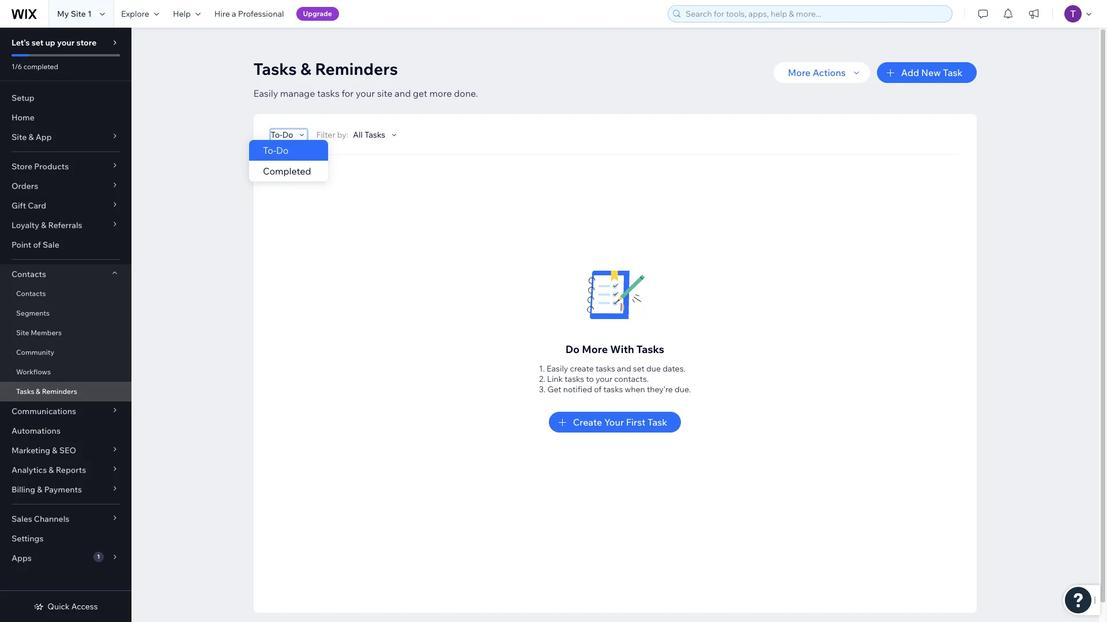 Task type: vqa. For each thing, say whether or not it's contained in the screenshot.
topmost Easily
yes



Task type: locate. For each thing, give the bounding box(es) containing it.
automations link
[[0, 422, 132, 441]]

1 vertical spatial easily
[[547, 364, 568, 374]]

1
[[88, 9, 92, 19], [97, 554, 100, 561]]

your
[[57, 37, 75, 48], [356, 88, 375, 99], [596, 374, 613, 385]]

create your first task
[[573, 417, 668, 429]]

1 vertical spatial 1
[[97, 554, 100, 561]]

contacts for the "contacts" popup button on the left top
[[12, 269, 46, 280]]

site inside dropdown button
[[12, 132, 27, 142]]

tasks & reminders up 'for'
[[254, 59, 398, 79]]

1 vertical spatial your
[[356, 88, 375, 99]]

0 vertical spatial do
[[282, 130, 293, 140]]

site right my
[[71, 9, 86, 19]]

to- for to-do button
[[271, 130, 282, 140]]

2 horizontal spatial your
[[596, 374, 613, 385]]

tasks down "workflows"
[[16, 388, 34, 396]]

link
[[547, 374, 563, 385]]

hire a professional
[[214, 9, 284, 19]]

&
[[301, 59, 311, 79], [28, 132, 34, 142], [41, 220, 46, 231], [36, 388, 40, 396], [52, 446, 57, 456], [49, 465, 54, 476], [37, 485, 42, 495]]

1.
[[539, 364, 545, 374]]

1 vertical spatial reminders
[[42, 388, 77, 396]]

task inside 'button'
[[943, 67, 963, 78]]

more left "actions"
[[788, 67, 811, 78]]

up
[[45, 37, 55, 48]]

do
[[282, 130, 293, 140], [276, 145, 288, 156], [566, 343, 580, 356]]

& left app
[[28, 132, 34, 142]]

1 vertical spatial and
[[617, 364, 631, 374]]

& left seo
[[52, 446, 57, 456]]

manage
[[280, 88, 315, 99]]

1 down settings link
[[97, 554, 100, 561]]

set
[[32, 37, 43, 48], [633, 364, 645, 374]]

reminders up 'for'
[[315, 59, 398, 79]]

& for tasks & reminders link
[[36, 388, 40, 396]]

1 horizontal spatial 1
[[97, 554, 100, 561]]

to- inside option
[[263, 145, 276, 156]]

0 horizontal spatial reminders
[[42, 388, 77, 396]]

quick
[[47, 602, 70, 613]]

0 vertical spatial contacts
[[12, 269, 46, 280]]

your inside sidebar element
[[57, 37, 75, 48]]

1 vertical spatial of
[[594, 385, 602, 395]]

& for loyalty & referrals dropdown button on the top left of the page
[[41, 220, 46, 231]]

task
[[943, 67, 963, 78], [648, 417, 668, 429]]

to-do
[[271, 130, 293, 140], [263, 145, 288, 156]]

do up create
[[566, 343, 580, 356]]

1 horizontal spatial reminders
[[315, 59, 398, 79]]

1 horizontal spatial set
[[633, 364, 645, 374]]

& right billing
[[37, 485, 42, 495]]

contacts up segments
[[16, 290, 46, 298]]

point of sale link
[[0, 235, 132, 255]]

products
[[34, 162, 69, 172]]

and inside the 1. easily create tasks and set due dates. 2. link tasks to your contacts. 3. get notified of tasks when they're due.
[[617, 364, 631, 374]]

0 vertical spatial and
[[395, 88, 411, 99]]

a
[[232, 9, 236, 19]]

tasks & reminders inside sidebar element
[[16, 388, 77, 396]]

reminders down workflows link
[[42, 388, 77, 396]]

more actions
[[788, 67, 846, 78]]

0 horizontal spatial set
[[32, 37, 43, 48]]

1 horizontal spatial task
[[943, 67, 963, 78]]

& for marketing & seo dropdown button
[[52, 446, 57, 456]]

to-do for to-do button
[[271, 130, 293, 140]]

contacts inside popup button
[[12, 269, 46, 280]]

your right 'for'
[[356, 88, 375, 99]]

do up completed
[[282, 130, 293, 140]]

1/6 completed
[[12, 62, 58, 71]]

0 horizontal spatial more
[[582, 343, 608, 356]]

1 horizontal spatial easily
[[547, 364, 568, 374]]

new
[[922, 67, 941, 78]]

1 vertical spatial to-do
[[263, 145, 288, 156]]

store products
[[12, 162, 69, 172]]

0 vertical spatial more
[[788, 67, 811, 78]]

do inside option
[[276, 145, 288, 156]]

to- up completed
[[271, 130, 282, 140]]

communications
[[12, 407, 76, 417]]

1 horizontal spatial of
[[594, 385, 602, 395]]

0 horizontal spatial task
[[648, 417, 668, 429]]

get
[[548, 385, 562, 395]]

0 horizontal spatial of
[[33, 240, 41, 250]]

set left up
[[32, 37, 43, 48]]

task right new
[[943, 67, 963, 78]]

of
[[33, 240, 41, 250], [594, 385, 602, 395]]

1 horizontal spatial and
[[617, 364, 631, 374]]

quick access
[[47, 602, 98, 613]]

0 horizontal spatial 1
[[88, 9, 92, 19]]

point
[[12, 240, 31, 250]]

and down with
[[617, 364, 631, 374]]

billing & payments button
[[0, 480, 132, 500]]

help button
[[166, 0, 208, 28]]

reminders inside sidebar element
[[42, 388, 77, 396]]

store products button
[[0, 157, 132, 177]]

loyalty & referrals
[[12, 220, 82, 231]]

with
[[610, 343, 634, 356]]

gift
[[12, 201, 26, 211]]

contacts down point of sale
[[12, 269, 46, 280]]

set left the due
[[633, 364, 645, 374]]

1 vertical spatial site
[[12, 132, 27, 142]]

and left "get"
[[395, 88, 411, 99]]

reminders
[[315, 59, 398, 79], [42, 388, 77, 396]]

site down segments
[[16, 329, 29, 337]]

0 horizontal spatial your
[[57, 37, 75, 48]]

& left reports
[[49, 465, 54, 476]]

completed
[[263, 166, 311, 177]]

& down "workflows"
[[36, 388, 40, 396]]

to-do down to-do button
[[263, 145, 288, 156]]

task inside button
[[648, 417, 668, 429]]

site
[[71, 9, 86, 19], [12, 132, 27, 142], [16, 329, 29, 337]]

of right to on the bottom
[[594, 385, 602, 395]]

0 vertical spatial your
[[57, 37, 75, 48]]

access
[[71, 602, 98, 613]]

to
[[586, 374, 594, 385]]

1 vertical spatial do
[[276, 145, 288, 156]]

let's
[[12, 37, 30, 48]]

upgrade button
[[296, 7, 339, 21]]

1 vertical spatial more
[[582, 343, 608, 356]]

store
[[12, 162, 32, 172]]

tasks inside sidebar element
[[16, 388, 34, 396]]

tasks
[[317, 88, 340, 99], [596, 364, 615, 374], [565, 374, 584, 385], [604, 385, 623, 395]]

easily right 1.
[[547, 364, 568, 374]]

0 vertical spatial task
[[943, 67, 963, 78]]

of inside the 1. easily create tasks and set due dates. 2. link tasks to your contacts. 3. get notified of tasks when they're due.
[[594, 385, 602, 395]]

0 horizontal spatial tasks & reminders
[[16, 388, 77, 396]]

create
[[570, 364, 594, 374]]

upgrade
[[303, 9, 332, 18]]

0 vertical spatial to-do
[[271, 130, 293, 140]]

referrals
[[48, 220, 82, 231]]

2 vertical spatial site
[[16, 329, 29, 337]]

to-do up completed
[[271, 130, 293, 140]]

1 vertical spatial contacts
[[16, 290, 46, 298]]

site & app
[[12, 132, 52, 142]]

of inside sidebar element
[[33, 240, 41, 250]]

1 vertical spatial set
[[633, 364, 645, 374]]

marketing & seo button
[[0, 441, 132, 461]]

do more with tasks
[[566, 343, 665, 356]]

done.
[[454, 88, 478, 99]]

easily left the manage
[[254, 88, 278, 99]]

site down home
[[12, 132, 27, 142]]

help
[[173, 9, 191, 19]]

to- for 'to-do' option
[[263, 145, 276, 156]]

to-do button
[[271, 130, 307, 140]]

get
[[413, 88, 427, 99]]

workflows link
[[0, 363, 132, 382]]

members
[[31, 329, 62, 337]]

0 vertical spatial to-
[[271, 130, 282, 140]]

2 vertical spatial your
[[596, 374, 613, 385]]

marketing
[[12, 446, 50, 456]]

list box containing to-do
[[249, 140, 328, 182]]

& right loyalty
[[41, 220, 46, 231]]

segments link
[[0, 304, 132, 324]]

1 right my
[[88, 9, 92, 19]]

due.
[[675, 385, 691, 395]]

to-do inside option
[[263, 145, 288, 156]]

& for billing & payments dropdown button
[[37, 485, 42, 495]]

your right to on the bottom
[[596, 374, 613, 385]]

0 vertical spatial of
[[33, 240, 41, 250]]

0 vertical spatial reminders
[[315, 59, 398, 79]]

to- down to-do button
[[263, 145, 276, 156]]

all
[[353, 130, 363, 140]]

0 horizontal spatial and
[[395, 88, 411, 99]]

task right the first
[[648, 417, 668, 429]]

tasks & reminders up communications
[[16, 388, 77, 396]]

your right up
[[57, 37, 75, 48]]

of left sale
[[33, 240, 41, 250]]

more
[[430, 88, 452, 99]]

1 horizontal spatial your
[[356, 88, 375, 99]]

contacts.
[[614, 374, 649, 385]]

1 vertical spatial tasks & reminders
[[16, 388, 77, 396]]

set inside sidebar element
[[32, 37, 43, 48]]

0 vertical spatial 1
[[88, 9, 92, 19]]

1 vertical spatial task
[[648, 417, 668, 429]]

notified
[[563, 385, 592, 395]]

more up create
[[582, 343, 608, 356]]

0 vertical spatial tasks & reminders
[[254, 59, 398, 79]]

do down to-do button
[[276, 145, 288, 156]]

professional
[[238, 9, 284, 19]]

contacts
[[12, 269, 46, 280], [16, 290, 46, 298]]

tasks right all
[[365, 130, 385, 140]]

0 vertical spatial set
[[32, 37, 43, 48]]

and
[[395, 88, 411, 99], [617, 364, 631, 374]]

more
[[788, 67, 811, 78], [582, 343, 608, 356]]

1 horizontal spatial more
[[788, 67, 811, 78]]

sale
[[43, 240, 59, 250]]

1 vertical spatial to-
[[263, 145, 276, 156]]

list box
[[249, 140, 328, 182]]

0 vertical spatial easily
[[254, 88, 278, 99]]



Task type: describe. For each thing, give the bounding box(es) containing it.
analytics & reports
[[12, 465, 86, 476]]

site for site members
[[16, 329, 29, 337]]

tasks left when
[[604, 385, 623, 395]]

channels
[[34, 515, 69, 525]]

all tasks button
[[353, 130, 399, 140]]

0 vertical spatial site
[[71, 9, 86, 19]]

tasks right to on the bottom
[[596, 364, 615, 374]]

more actions button
[[774, 62, 870, 83]]

site for site & app
[[12, 132, 27, 142]]

set inside the 1. easily create tasks and set due dates. 2. link tasks to your contacts. 3. get notified of tasks when they're due.
[[633, 364, 645, 374]]

let's set up your store
[[12, 37, 97, 48]]

community link
[[0, 343, 132, 363]]

tasks up the manage
[[254, 59, 297, 79]]

settings
[[12, 534, 44, 545]]

billing
[[12, 485, 35, 495]]

1 horizontal spatial tasks & reminders
[[254, 59, 398, 79]]

settings link
[[0, 530, 132, 549]]

tasks left 'for'
[[317, 88, 340, 99]]

payments
[[44, 485, 82, 495]]

reports
[[56, 465, 86, 476]]

& for analytics & reports dropdown button
[[49, 465, 54, 476]]

automations
[[12, 426, 61, 437]]

create
[[573, 417, 602, 429]]

community
[[16, 348, 54, 357]]

analytics
[[12, 465, 47, 476]]

contacts for contacts link
[[16, 290, 46, 298]]

your inside the 1. easily create tasks and set due dates. 2. link tasks to your contacts. 3. get notified of tasks when they're due.
[[596, 374, 613, 385]]

tasks left to on the bottom
[[565, 374, 584, 385]]

do for 'to-do' option
[[276, 145, 288, 156]]

store
[[76, 37, 97, 48]]

due
[[647, 364, 661, 374]]

orders button
[[0, 177, 132, 196]]

create your first task button
[[549, 412, 681, 433]]

site members
[[16, 329, 62, 337]]

point of sale
[[12, 240, 59, 250]]

filter by:
[[316, 130, 349, 140]]

2 vertical spatial do
[[566, 343, 580, 356]]

setup link
[[0, 88, 132, 108]]

loyalty & referrals button
[[0, 216, 132, 235]]

1/6
[[12, 62, 22, 71]]

explore
[[121, 9, 149, 19]]

tasks & reminders link
[[0, 382, 132, 402]]

site members link
[[0, 324, 132, 343]]

seo
[[59, 446, 76, 456]]

gift card button
[[0, 196, 132, 216]]

my
[[57, 9, 69, 19]]

app
[[36, 132, 52, 142]]

sidebar element
[[0, 28, 132, 623]]

& up the manage
[[301, 59, 311, 79]]

sales channels button
[[0, 510, 132, 530]]

tasks up the due
[[637, 343, 665, 356]]

apps
[[12, 554, 32, 564]]

gift card
[[12, 201, 46, 211]]

hire
[[214, 9, 230, 19]]

add new task
[[901, 67, 963, 78]]

0 horizontal spatial easily
[[254, 88, 278, 99]]

2.
[[539, 374, 546, 385]]

my site 1
[[57, 9, 92, 19]]

site & app button
[[0, 127, 132, 147]]

when
[[625, 385, 645, 395]]

sales channels
[[12, 515, 69, 525]]

home link
[[0, 108, 132, 127]]

they're
[[647, 385, 673, 395]]

to-do option
[[249, 140, 328, 161]]

1 inside sidebar element
[[97, 554, 100, 561]]

contacts link
[[0, 284, 132, 304]]

Search for tools, apps, help & more... field
[[682, 6, 949, 22]]

add
[[901, 67, 920, 78]]

more inside more actions button
[[788, 67, 811, 78]]

card
[[28, 201, 46, 211]]

easily inside the 1. easily create tasks and set due dates. 2. link tasks to your contacts. 3. get notified of tasks when they're due.
[[547, 364, 568, 374]]

& for site & app dropdown button
[[28, 132, 34, 142]]

marketing & seo
[[12, 446, 76, 456]]

workflows
[[16, 368, 51, 377]]

billing & payments
[[12, 485, 82, 495]]

hire a professional link
[[208, 0, 291, 28]]

analytics & reports button
[[0, 461, 132, 480]]

1. easily create tasks and set due dates. 2. link tasks to your contacts. 3. get notified of tasks when they're due.
[[539, 364, 691, 395]]

your
[[604, 417, 624, 429]]

to-do for 'to-do' option
[[263, 145, 288, 156]]

filter
[[316, 130, 336, 140]]

setup
[[12, 93, 34, 103]]

sales
[[12, 515, 32, 525]]

site
[[377, 88, 393, 99]]

orders
[[12, 181, 38, 192]]

communications button
[[0, 402, 132, 422]]

all tasks
[[353, 130, 385, 140]]

quick access button
[[34, 602, 98, 613]]

3.
[[539, 385, 546, 395]]

add new task button
[[877, 62, 977, 83]]

do for to-do button
[[282, 130, 293, 140]]

dates.
[[663, 364, 686, 374]]

home
[[12, 112, 34, 123]]

loyalty
[[12, 220, 39, 231]]

actions
[[813, 67, 846, 78]]



